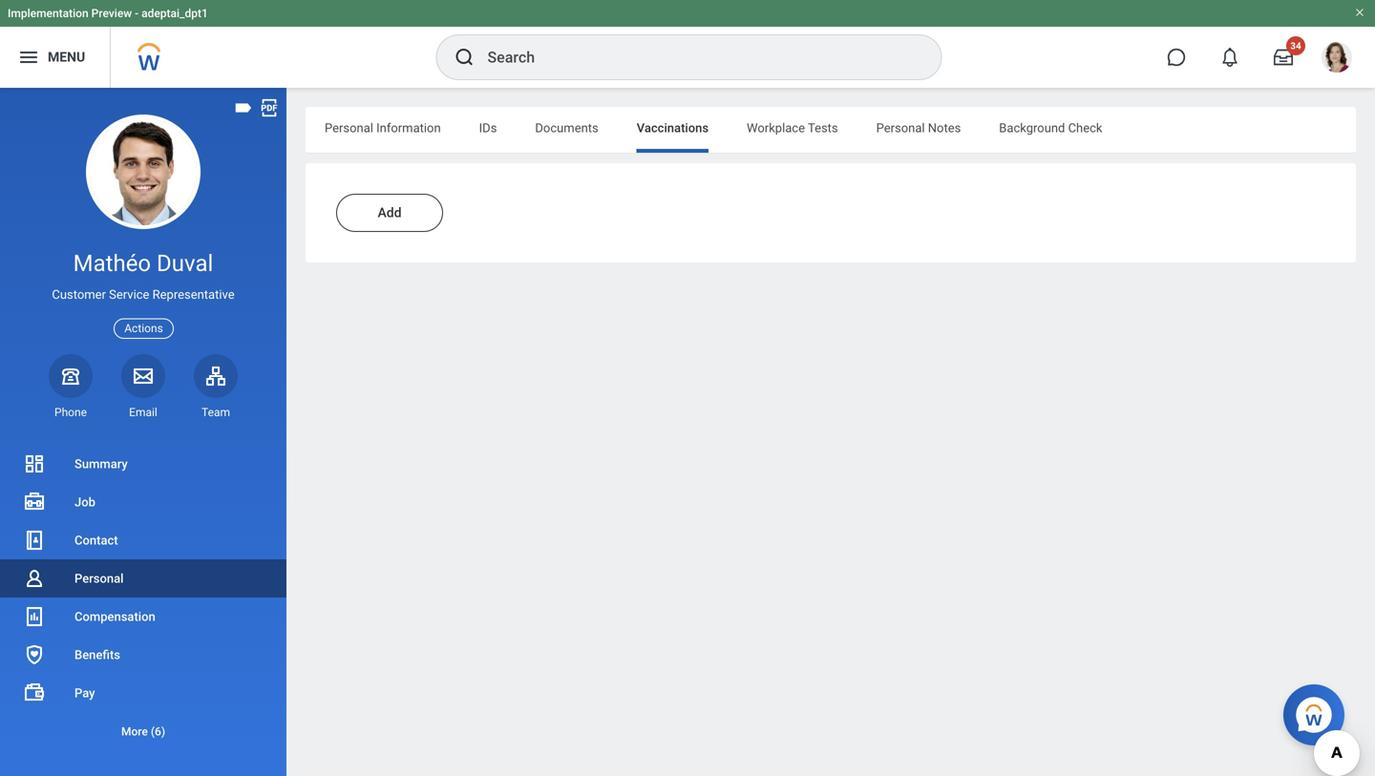 Task type: vqa. For each thing, say whether or not it's contained in the screenshot.
Actionable Settlement Runs element
no



Task type: describe. For each thing, give the bounding box(es) containing it.
tag image
[[233, 97, 254, 118]]

job image
[[23, 491, 46, 514]]

compensation
[[74, 610, 155, 624]]

34 button
[[1263, 36, 1306, 78]]

personal image
[[23, 567, 46, 590]]

summary
[[74, 457, 128, 471]]

customer
[[52, 288, 106, 302]]

vaccinations
[[637, 121, 709, 135]]

menu button
[[0, 27, 110, 88]]

team link
[[194, 354, 238, 420]]

add button
[[336, 194, 443, 232]]

add
[[378, 205, 402, 221]]

phone mathéo duval element
[[49, 405, 93, 420]]

phone image
[[57, 365, 84, 388]]

pay
[[74, 686, 95, 701]]

email button
[[121, 354, 165, 420]]

duval
[[157, 250, 213, 277]]

phone button
[[49, 354, 93, 420]]

-
[[135, 7, 139, 20]]

search image
[[453, 46, 476, 69]]

contact link
[[0, 521, 287, 560]]

documents
[[535, 121, 599, 135]]

background check
[[999, 121, 1103, 135]]

implementation preview -   adeptai_dpt1
[[8, 7, 208, 20]]

profile logan mcneil image
[[1322, 42, 1352, 76]]

email
[[129, 406, 157, 419]]

benefits image
[[23, 644, 46, 667]]

implementation
[[8, 7, 89, 20]]

mathéo
[[73, 250, 151, 277]]

compensation link
[[0, 598, 287, 636]]

actions
[[124, 322, 163, 335]]

pay image
[[23, 682, 46, 705]]

more
[[121, 725, 148, 739]]

background
[[999, 121, 1065, 135]]

more (6) button
[[0, 713, 287, 751]]

customer service representative
[[52, 288, 235, 302]]

workplace
[[747, 121, 805, 135]]

personal link
[[0, 560, 287, 598]]

check
[[1068, 121, 1103, 135]]



Task type: locate. For each thing, give the bounding box(es) containing it.
adeptai_dpt1
[[141, 7, 208, 20]]

list
[[0, 445, 287, 751]]

notes
[[928, 121, 961, 135]]

inbox large image
[[1274, 48, 1293, 67]]

contact image
[[23, 529, 46, 552]]

personal left information
[[325, 121, 373, 135]]

personal left notes
[[876, 121, 925, 135]]

(6)
[[151, 725, 165, 739]]

list containing summary
[[0, 445, 287, 751]]

navigation pane region
[[0, 88, 287, 777]]

phone
[[54, 406, 87, 419]]

benefits link
[[0, 636, 287, 674]]

2 horizontal spatial personal
[[876, 121, 925, 135]]

view team image
[[204, 365, 227, 388]]

mail image
[[132, 365, 155, 388]]

tab list containing personal information
[[306, 107, 1356, 153]]

close environment banner image
[[1354, 7, 1366, 18]]

team mathéo duval element
[[194, 405, 238, 420]]

service
[[109, 288, 149, 302]]

personal down the contact
[[74, 572, 124, 586]]

mathéo duval
[[73, 250, 213, 277]]

tests
[[808, 121, 838, 135]]

personal for personal information
[[325, 121, 373, 135]]

personal for personal notes
[[876, 121, 925, 135]]

job
[[74, 495, 95, 510]]

summary link
[[0, 445, 287, 483]]

personal information
[[325, 121, 441, 135]]

email mathéo duval element
[[121, 405, 165, 420]]

preview
[[91, 7, 132, 20]]

view printable version (pdf) image
[[259, 97, 280, 118]]

representative
[[152, 288, 235, 302]]

0 horizontal spatial personal
[[74, 572, 124, 586]]

1 horizontal spatial personal
[[325, 121, 373, 135]]

team
[[202, 406, 230, 419]]

information
[[376, 121, 441, 135]]

Search Workday  search field
[[488, 36, 902, 78]]

menu
[[48, 49, 85, 65]]

benefits
[[74, 648, 120, 662]]

workplace tests
[[747, 121, 838, 135]]

tab list
[[306, 107, 1356, 153]]

contact
[[74, 533, 118, 548]]

more (6)
[[121, 725, 165, 739]]

menu banner
[[0, 0, 1375, 88]]

job link
[[0, 483, 287, 521]]

pay link
[[0, 674, 287, 713]]

personal
[[325, 121, 373, 135], [876, 121, 925, 135], [74, 572, 124, 586]]

compensation image
[[23, 606, 46, 628]]

personal notes
[[876, 121, 961, 135]]

personal inside navigation pane region
[[74, 572, 124, 586]]

notifications large image
[[1221, 48, 1240, 67]]

summary image
[[23, 453, 46, 476]]

34
[[1291, 40, 1302, 52]]

actions button
[[114, 319, 174, 339]]

justify image
[[17, 46, 40, 69]]

ids
[[479, 121, 497, 135]]

more (6) button
[[0, 721, 287, 744]]



